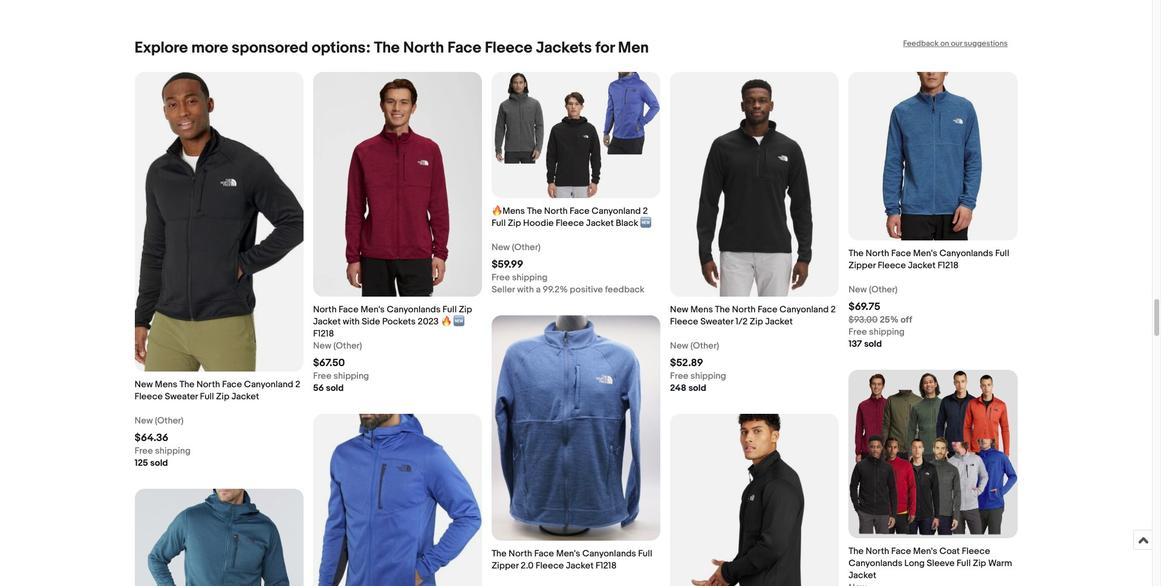 Task type: describe. For each thing, give the bounding box(es) containing it.
canyonlands inside the north face men's canyonlands full zipper fleece jacket  f1218
[[940, 248, 993, 260]]

jacket inside north face men's canyonlands full zip jacket with side pockets 2023 🔥 🆕 f1218 new (other) $67.50 free shipping 56 sold
[[313, 316, 341, 328]]

(other) inside north face men's canyonlands full zip jacket with side pockets 2023 🔥 🆕 f1218 new (other) $67.50 free shipping 56 sold
[[333, 341, 362, 352]]

explore more sponsored options: the north face fleece jackets for men
[[135, 39, 649, 57]]

new (other) text field for $52.89
[[670, 341, 719, 353]]

full inside 🔥mens the north face canyonland 2 full zip hoodie fleece jacket black 🆕
[[492, 218, 506, 229]]

$64.36 text field
[[135, 433, 168, 445]]

fleece inside 🔥mens the north face canyonland 2 full zip hoodie fleece jacket black 🆕
[[556, 218, 584, 229]]

new for new (other) $59.99 free shipping seller with a 99.2% positive feedback
[[492, 242, 510, 254]]

zip inside north face men's canyonlands full zip jacket with side pockets 2023 🔥 🆕 f1218 new (other) $67.50 free shipping 56 sold
[[459, 304, 472, 316]]

2 horizontal spatial free shipping text field
[[849, 327, 905, 339]]

jacket inside 🔥mens the north face canyonland 2 full zip hoodie fleece jacket black 🆕
[[586, 218, 614, 229]]

new (other) $59.99 free shipping seller with a 99.2% positive feedback
[[492, 242, 645, 296]]

group containing $59.99
[[135, 72, 1018, 587]]

zip for new mens the north face canyonland 2 fleece sweater 1/2 zip jacket
[[750, 316, 763, 328]]

new mens the north face canyonland 2 fleece sweater full zip jacket
[[135, 379, 300, 403]]

men's for the north face men's canyonlands full zipper 2.0 fleece jacket   f1218
[[556, 548, 580, 560]]

the north face men's coat fleece canyonlands long sleeve full zip warm jacket link
[[849, 370, 1018, 587]]

free for $52.89
[[670, 371, 689, 382]]

new (other) text field for $69.75
[[849, 284, 898, 296]]

shipping for $59.99
[[512, 272, 548, 284]]

fleece inside new mens the north face canyonland 2 fleece sweater full zip jacket
[[135, 392, 163, 403]]

the north face men's coat fleece canyonlands long sleeve full zip warm jacket
[[849, 546, 1012, 582]]

new mens the north face canyonland 2 fleece sweater 1/2 zip jacket
[[670, 304, 836, 328]]

face inside north face men's canyonlands full zip jacket with side pockets 2023 🔥 🆕 f1218 new (other) $67.50 free shipping 56 sold
[[339, 304, 359, 316]]

the north face men's canyonlands full zipper 2.0 fleece jacket   f1218 link
[[492, 316, 661, 587]]

125
[[135, 458, 148, 470]]

Seller with a 99.2% positive feedback text field
[[492, 284, 645, 297]]

(other) for $64.36
[[155, 416, 184, 427]]

new (other) text field for $64.36
[[135, 416, 184, 428]]

north inside 🔥mens the north face canyonland 2 full zip hoodie fleece jacket black 🆕
[[544, 206, 568, 217]]

🔥mens the north face canyonland 2 full zip hoodie fleece jacket black 🆕
[[492, 206, 651, 229]]

north inside the north face men's coat fleece canyonlands long sleeve full zip warm jacket
[[866, 546, 889, 558]]

🔥
[[441, 316, 452, 328]]

men
[[618, 39, 649, 57]]

2 inside 🔥mens the north face canyonland 2 full zip hoodie fleece jacket black 🆕
[[643, 206, 648, 217]]

canyonlands inside north face men's canyonlands full zip jacket with side pockets 2023 🔥 🆕 f1218 new (other) $67.50 free shipping 56 sold
[[387, 304, 441, 316]]

sponsored
[[232, 39, 308, 57]]

feedback on our suggestions link
[[903, 39, 1008, 48]]

sweater for $64.36
[[165, 392, 198, 403]]

north inside new mens the north face canyonland 2 fleece sweater full zip jacket
[[197, 379, 220, 391]]

shipping for $52.89
[[691, 371, 726, 382]]

zipper for the north face men's canyonlands full zipper fleece jacket  f1218
[[849, 260, 876, 272]]

new (other) text field for $67.50
[[313, 341, 362, 353]]

f1218 inside north face men's canyonlands full zip jacket with side pockets 2023 🔥 🆕 f1218 new (other) $67.50 free shipping 56 sold
[[313, 329, 334, 340]]

long
[[905, 559, 925, 570]]

zip for new mens the north face canyonland 2 fleece sweater full zip jacket
[[216, 392, 229, 403]]

north inside new mens the north face canyonland 2 fleece sweater 1/2 zip jacket
[[732, 304, 756, 316]]

248 sold text field
[[670, 383, 706, 395]]

free shipping text field for $64.36
[[135, 446, 191, 458]]

(other) for $59.99
[[512, 242, 541, 254]]

explore
[[135, 39, 188, 57]]

free inside north face men's canyonlands full zip jacket with side pockets 2023 🔥 🆕 f1218 new (other) $67.50 free shipping 56 sold
[[313, 371, 332, 382]]

pockets
[[382, 316, 416, 328]]

sleeve
[[927, 559, 955, 570]]

warm
[[988, 559, 1012, 570]]

north face men's canyonlands full zip jacket with side pockets 2023 🔥 🆕 f1218 new (other) $67.50 free shipping 56 sold
[[313, 304, 472, 394]]

56
[[313, 383, 324, 394]]

positive
[[570, 284, 603, 296]]

$69.75 text field
[[849, 301, 881, 313]]

canyonland for $52.89
[[780, 304, 829, 316]]

🆕 for north face men's canyonlands full zip jacket with side pockets 2023 🔥 🆕 f1218 new (other) $67.50 free shipping 56 sold
[[454, 316, 465, 328]]

our
[[951, 39, 962, 48]]

coat
[[940, 546, 960, 558]]

canyonland for $64.36
[[244, 379, 293, 391]]

options:
[[312, 39, 371, 57]]

2 for $52.89
[[831, 304, 836, 316]]

new for new (other) $52.89 free shipping 248 sold
[[670, 341, 689, 352]]

$59.99 text field
[[492, 259, 523, 271]]

canyonlands inside the north face men's coat fleece canyonlands long sleeve full zip warm jacket
[[849, 559, 903, 570]]

free shipping text field for $67.50
[[313, 371, 369, 383]]

the north face men's canyonlands full zipper fleece jacket  f1218
[[849, 248, 1010, 272]]

seller
[[492, 284, 515, 296]]

$52.89 text field
[[670, 358, 704, 370]]

zip for the north face men's coat fleece canyonlands long sleeve full zip warm jacket
[[973, 559, 986, 570]]

f1218 inside the north face men's canyonlands full zipper fleece jacket  f1218
[[938, 260, 959, 272]]

feedback
[[605, 284, 645, 296]]

new for new (other) $64.36 free shipping 125 sold
[[135, 416, 153, 427]]

north inside the north face men's canyonlands full zipper fleece jacket  f1218
[[866, 248, 889, 260]]

fleece inside the north face men's canyonlands full zipper 2.0 fleece jacket   f1218
[[536, 560, 564, 572]]

new (other) $52.89 free shipping 248 sold
[[670, 341, 726, 394]]

hoodie
[[523, 218, 554, 229]]

2.0
[[521, 560, 534, 572]]

full inside the north face men's canyonlands full zipper 2.0 fleece jacket   f1218
[[638, 548, 652, 560]]

mens for $52.89
[[691, 304, 713, 316]]



Task type: locate. For each thing, give the bounding box(es) containing it.
jacket
[[586, 218, 614, 229], [908, 260, 936, 272], [313, 316, 341, 328], [765, 316, 793, 328], [231, 392, 259, 403], [566, 560, 594, 572], [849, 571, 877, 582]]

men's for the north face men's coat fleece canyonlands long sleeve full zip warm jacket
[[913, 546, 938, 558]]

(other) up the $59.99 text box in the top of the page
[[512, 242, 541, 254]]

canyonlands
[[940, 248, 993, 260], [387, 304, 441, 316], [582, 548, 636, 560], [849, 559, 903, 570]]

sweater inside new mens the north face canyonland 2 fleece sweater 1/2 zip jacket
[[701, 316, 734, 328]]

mens inside new mens the north face canyonland 2 fleece sweater full zip jacket
[[155, 379, 177, 391]]

shipping up '248 sold' text box
[[691, 371, 726, 382]]

men's for the north face men's canyonlands full zipper fleece jacket  f1218
[[913, 248, 938, 260]]

🆕 inside north face men's canyonlands full zip jacket with side pockets 2023 🔥 🆕 f1218 new (other) $67.50 free shipping 56 sold
[[454, 316, 465, 328]]

0 horizontal spatial with
[[343, 316, 360, 328]]

1 vertical spatial 2
[[831, 304, 836, 316]]

jacket inside new mens the north face canyonland 2 fleece sweater full zip jacket
[[231, 392, 259, 403]]

full
[[492, 218, 506, 229], [995, 248, 1010, 260], [443, 304, 457, 316], [200, 392, 214, 403], [638, 548, 652, 560], [957, 559, 971, 570]]

Free shipping text field
[[492, 272, 548, 284], [313, 371, 369, 383]]

new (other) text field up $67.50
[[313, 341, 362, 353]]

0 horizontal spatial zipper
[[492, 560, 519, 572]]

(other)
[[512, 242, 541, 254], [869, 284, 898, 296], [333, 341, 362, 352], [691, 341, 719, 352], [155, 416, 184, 427]]

shipping inside north face men's canyonlands full zip jacket with side pockets 2023 🔥 🆕 f1218 new (other) $67.50 free shipping 56 sold
[[334, 371, 369, 382]]

fleece up $52.89
[[670, 316, 699, 328]]

face inside the north face men's canyonlands full zipper fleece jacket  f1218
[[891, 248, 911, 260]]

new
[[492, 242, 510, 254], [849, 284, 867, 296], [670, 304, 689, 316], [313, 341, 331, 352], [670, 341, 689, 352], [135, 379, 153, 391], [135, 416, 153, 427]]

1 vertical spatial free shipping text field
[[670, 371, 726, 383]]

feedback on our suggestions
[[903, 39, 1008, 48]]

shipping inside new (other) $69.75 $93.00 25% off free shipping 137 sold
[[869, 327, 905, 338]]

0 horizontal spatial free shipping text field
[[313, 371, 369, 383]]

zip
[[508, 218, 521, 229], [459, 304, 472, 316], [750, 316, 763, 328], [216, 392, 229, 403], [973, 559, 986, 570]]

0 vertical spatial 2
[[643, 206, 648, 217]]

free up '248'
[[670, 371, 689, 382]]

with left side
[[343, 316, 360, 328]]

jacket inside the north face men's canyonlands full zipper 2.0 fleece jacket   f1218
[[566, 560, 594, 572]]

sweater
[[701, 316, 734, 328], [165, 392, 198, 403]]

2 for $64.36
[[295, 379, 300, 391]]

a
[[536, 284, 541, 296]]

1 vertical spatial canyonland
[[780, 304, 829, 316]]

fleece up $64.36
[[135, 392, 163, 403]]

new (other) text field for $59.99
[[492, 242, 541, 254]]

🆕 right 🔥
[[454, 316, 465, 328]]

1 horizontal spatial zipper
[[849, 260, 876, 272]]

f1218 inside the north face men's canyonlands full zipper 2.0 fleece jacket   f1218
[[596, 560, 617, 572]]

0 horizontal spatial free shipping text field
[[135, 446, 191, 458]]

new inside new mens the north face canyonland 2 fleece sweater 1/2 zip jacket
[[670, 304, 689, 316]]

New (Other) text field
[[492, 242, 541, 254], [849, 284, 898, 296], [313, 341, 362, 353], [670, 341, 719, 353], [135, 416, 184, 428]]

suggestions
[[964, 39, 1008, 48]]

fleece up $69.75 text field at right bottom
[[878, 260, 906, 272]]

free shipping text field down $59.99
[[492, 272, 548, 284]]

(other) inside new (other) $59.99 free shipping seller with a 99.2% positive feedback
[[512, 242, 541, 254]]

new (other) text field up $59.99
[[492, 242, 541, 254]]

1 horizontal spatial with
[[517, 284, 534, 296]]

🆕
[[640, 218, 651, 229], [454, 316, 465, 328]]

free for $59.99
[[492, 272, 510, 284]]

more
[[191, 39, 228, 57]]

2 horizontal spatial canyonland
[[780, 304, 829, 316]]

f1218
[[938, 260, 959, 272], [313, 329, 334, 340], [596, 560, 617, 572]]

mens up $64.36
[[155, 379, 177, 391]]

0 vertical spatial 🆕
[[640, 218, 651, 229]]

new (other) text field up $52.89 text field
[[670, 341, 719, 353]]

face inside the north face men's canyonlands full zipper 2.0 fleece jacket   f1218
[[534, 548, 554, 560]]

2023
[[418, 316, 439, 328]]

sold right '248'
[[689, 383, 706, 394]]

with inside north face men's canyonlands full zip jacket with side pockets 2023 🔥 🆕 f1218 new (other) $67.50 free shipping 56 sold
[[343, 316, 360, 328]]

0 horizontal spatial 2
[[295, 379, 300, 391]]

mens up $52.89 text field
[[691, 304, 713, 316]]

mens
[[691, 304, 713, 316], [155, 379, 177, 391]]

free up 125
[[135, 446, 153, 457]]

shipping inside 'new (other) $52.89 free shipping 248 sold'
[[691, 371, 726, 382]]

(other) up $64.36
[[155, 416, 184, 427]]

1 vertical spatial zipper
[[492, 560, 519, 572]]

feedback
[[903, 39, 939, 48]]

men's inside the north face men's coat fleece canyonlands long sleeve full zip warm jacket
[[913, 546, 938, 558]]

free up 137
[[849, 327, 867, 338]]

new inside 'new (other) $52.89 free shipping 248 sold'
[[670, 341, 689, 352]]

jackets
[[536, 39, 592, 57]]

the inside the north face men's coat fleece canyonlands long sleeve full zip warm jacket
[[849, 546, 864, 558]]

full inside the north face men's coat fleece canyonlands long sleeve full zip warm jacket
[[957, 559, 971, 570]]

with inside new (other) $59.99 free shipping seller with a 99.2% positive feedback
[[517, 284, 534, 296]]

fleece inside the north face men's coat fleece canyonlands long sleeve full zip warm jacket
[[962, 546, 990, 558]]

face inside new mens the north face canyonland 2 fleece sweater full zip jacket
[[222, 379, 242, 391]]

mens inside new mens the north face canyonland 2 fleece sweater 1/2 zip jacket
[[691, 304, 713, 316]]

jacket inside the north face men's coat fleece canyonlands long sleeve full zip warm jacket
[[849, 571, 877, 582]]

none text field inside the north face men's coat fleece canyonlands long sleeve full zip warm jacket 'link'
[[849, 583, 867, 587]]

new inside new (other) $59.99 free shipping seller with a 99.2% positive feedback
[[492, 242, 510, 254]]

free inside new (other) $59.99 free shipping seller with a 99.2% positive feedback
[[492, 272, 510, 284]]

new for new mens the north face canyonland 2 fleece sweater 1/2 zip jacket
[[670, 304, 689, 316]]

free shipping text field for $52.89
[[670, 371, 726, 383]]

face inside 🔥mens the north face canyonland 2 full zip hoodie fleece jacket black 🆕
[[570, 206, 590, 217]]

men's inside the north face men's canyonlands full zipper fleece jacket  f1218
[[913, 248, 938, 260]]

black
[[616, 218, 638, 229]]

full inside new mens the north face canyonland 2 fleece sweater full zip jacket
[[200, 392, 214, 403]]

canyonland left 56 at the left
[[244, 379, 293, 391]]

2 inside new mens the north face canyonland 2 fleece sweater 1/2 zip jacket
[[831, 304, 836, 316]]

$64.36
[[135, 433, 168, 445]]

0 vertical spatial free shipping text field
[[849, 327, 905, 339]]

face inside new mens the north face canyonland 2 fleece sweater 1/2 zip jacket
[[758, 304, 778, 316]]

the north face men's canyonlands full zipper 2.0 fleece jacket   f1218
[[492, 548, 652, 572]]

zip inside the north face men's coat fleece canyonlands long sleeve full zip warm jacket
[[973, 559, 986, 570]]

Free shipping text field
[[849, 327, 905, 339], [670, 371, 726, 383], [135, 446, 191, 458]]

fleece right 2.0
[[536, 560, 564, 572]]

0 vertical spatial with
[[517, 284, 534, 296]]

$67.50 text field
[[313, 358, 345, 370]]

sold inside north face men's canyonlands full zip jacket with side pockets 2023 🔥 🆕 f1218 new (other) $67.50 free shipping 56 sold
[[326, 383, 344, 394]]

$59.99
[[492, 259, 523, 271]]

None text field
[[849, 583, 867, 587]]

zipper left 2.0
[[492, 560, 519, 572]]

zipper
[[849, 260, 876, 272], [492, 560, 519, 572]]

shipping up 125 sold text box
[[155, 446, 191, 457]]

zipper for the north face men's canyonlands full zipper 2.0 fleece jacket   f1218
[[492, 560, 519, 572]]

with
[[517, 284, 534, 296], [343, 316, 360, 328]]

(other) inside new (other) $69.75 $93.00 25% off free shipping 137 sold
[[869, 284, 898, 296]]

0 vertical spatial sweater
[[701, 316, 734, 328]]

2 horizontal spatial 2
[[831, 304, 836, 316]]

1 horizontal spatial 🆕
[[640, 218, 651, 229]]

1 horizontal spatial f1218
[[596, 560, 617, 572]]

25%
[[880, 315, 899, 326]]

off
[[901, 315, 912, 326]]

1 vertical spatial with
[[343, 316, 360, 328]]

0 horizontal spatial 🆕
[[454, 316, 465, 328]]

canyonland up black
[[592, 206, 641, 217]]

the inside the north face men's canyonlands full zipper 2.0 fleece jacket   f1218
[[492, 548, 507, 560]]

zipper inside the north face men's canyonlands full zipper fleece jacket  f1218
[[849, 260, 876, 272]]

the inside new mens the north face canyonland 2 fleece sweater full zip jacket
[[180, 379, 195, 391]]

free shipping text field down $52.89 text field
[[670, 371, 726, 383]]

sweater up new (other) $64.36 free shipping 125 sold
[[165, 392, 198, 403]]

(other) for $52.89
[[691, 341, 719, 352]]

sweater inside new mens the north face canyonland 2 fleece sweater full zip jacket
[[165, 392, 198, 403]]

(other) up $52.89
[[691, 341, 719, 352]]

sweater left 1/2
[[701, 316, 734, 328]]

1 vertical spatial f1218
[[313, 329, 334, 340]]

1 horizontal spatial free shipping text field
[[492, 272, 548, 284]]

137 sold text field
[[849, 339, 882, 351]]

2 vertical spatial 2
[[295, 379, 300, 391]]

0 vertical spatial zipper
[[849, 260, 876, 272]]

0 vertical spatial free shipping text field
[[492, 272, 548, 284]]

on
[[941, 39, 949, 48]]

canyonland inside 🔥mens the north face canyonland 2 full zip hoodie fleece jacket black 🆕
[[592, 206, 641, 217]]

free shipping text field down $64.36 text box
[[135, 446, 191, 458]]

shipping inside new (other) $59.99 free shipping seller with a 99.2% positive feedback
[[512, 272, 548, 284]]

shipping down $67.50 "text field"
[[334, 371, 369, 382]]

248
[[670, 383, 687, 394]]

0 horizontal spatial sweater
[[165, 392, 198, 403]]

free inside new (other) $69.75 $93.00 25% off free shipping 137 sold
[[849, 327, 867, 338]]

🔥mens
[[492, 206, 525, 217]]

$93.00
[[849, 315, 878, 326]]

$69.75
[[849, 301, 881, 313]]

(other) inside 'new (other) $52.89 free shipping 248 sold'
[[691, 341, 719, 352]]

125 sold text field
[[135, 458, 168, 470]]

the
[[374, 39, 400, 57], [527, 206, 542, 217], [849, 248, 864, 260], [715, 304, 730, 316], [180, 379, 195, 391], [849, 546, 864, 558], [492, 548, 507, 560]]

shipping up a
[[512, 272, 548, 284]]

jacket inside the north face men's canyonlands full zipper fleece jacket  f1218
[[908, 260, 936, 272]]

🆕 inside 🔥mens the north face canyonland 2 full zip hoodie fleece jacket black 🆕
[[640, 218, 651, 229]]

face
[[448, 39, 481, 57], [570, 206, 590, 217], [891, 248, 911, 260], [339, 304, 359, 316], [758, 304, 778, 316], [222, 379, 242, 391], [891, 546, 911, 558], [534, 548, 554, 560]]

new for new (other) $69.75 $93.00 25% off free shipping 137 sold
[[849, 284, 867, 296]]

new (other) text field up $69.75 on the bottom right
[[849, 284, 898, 296]]

new (other) $69.75 $93.00 25% off free shipping 137 sold
[[849, 284, 912, 350]]

99.2%
[[543, 284, 568, 296]]

2 inside new mens the north face canyonland 2 fleece sweater full zip jacket
[[295, 379, 300, 391]]

shipping
[[512, 272, 548, 284], [869, 327, 905, 338], [334, 371, 369, 382], [691, 371, 726, 382], [155, 446, 191, 457]]

free up the seller
[[492, 272, 510, 284]]

full inside the north face men's canyonlands full zipper fleece jacket  f1218
[[995, 248, 1010, 260]]

zipper inside the north face men's canyonlands full zipper 2.0 fleece jacket   f1218
[[492, 560, 519, 572]]

0 horizontal spatial mens
[[155, 379, 177, 391]]

canyonland left the $93.00
[[780, 304, 829, 316]]

sold right 125
[[150, 458, 168, 470]]

2 horizontal spatial f1218
[[938, 260, 959, 272]]

1/2
[[736, 316, 748, 328]]

sold
[[864, 339, 882, 350], [326, 383, 344, 394], [689, 383, 706, 394], [150, 458, 168, 470]]

1 horizontal spatial canyonland
[[592, 206, 641, 217]]

fleece inside the north face men's canyonlands full zipper fleece jacket  f1218
[[878, 260, 906, 272]]

free shipping text field down the 25%
[[849, 327, 905, 339]]

north
[[403, 39, 444, 57], [544, 206, 568, 217], [866, 248, 889, 260], [313, 304, 337, 316], [732, 304, 756, 316], [197, 379, 220, 391], [866, 546, 889, 558], [509, 548, 532, 560]]

canyonland inside new mens the north face canyonland 2 fleece sweater full zip jacket
[[244, 379, 293, 391]]

free inside new (other) $64.36 free shipping 125 sold
[[135, 446, 153, 457]]

fleece right hoodie
[[556, 218, 584, 229]]

$67.50
[[313, 358, 345, 370]]

1 horizontal spatial 2
[[643, 206, 648, 217]]

side
[[362, 316, 380, 328]]

new inside north face men's canyonlands full zip jacket with side pockets 2023 🔥 🆕 f1218 new (other) $67.50 free shipping 56 sold
[[313, 341, 331, 352]]

1 horizontal spatial mens
[[691, 304, 713, 316]]

new inside new (other) $64.36 free shipping 125 sold
[[135, 416, 153, 427]]

0 horizontal spatial canyonland
[[244, 379, 293, 391]]

full inside north face men's canyonlands full zip jacket with side pockets 2023 🔥 🆕 f1218 new (other) $67.50 free shipping 56 sold
[[443, 304, 457, 316]]

sold right 137
[[864, 339, 882, 350]]

jacket inside new mens the north face canyonland 2 fleece sweater 1/2 zip jacket
[[765, 316, 793, 328]]

free up 56 at the left
[[313, 371, 332, 382]]

group
[[135, 72, 1018, 587]]

1 vertical spatial 🆕
[[454, 316, 465, 328]]

zip inside new mens the north face canyonland 2 fleece sweater 1/2 zip jacket
[[750, 316, 763, 328]]

men's
[[913, 248, 938, 260], [361, 304, 385, 316], [913, 546, 938, 558], [556, 548, 580, 560]]

fleece right coat
[[962, 546, 990, 558]]

north inside the north face men's canyonlands full zipper 2.0 fleece jacket   f1218
[[509, 548, 532, 560]]

the inside 🔥mens the north face canyonland 2 full zip hoodie fleece jacket black 🆕
[[527, 206, 542, 217]]

2 vertical spatial f1218
[[596, 560, 617, 572]]

shipping down the 25%
[[869, 327, 905, 338]]

free shipping text field down $67.50 "text field"
[[313, 371, 369, 383]]

sold inside new (other) $64.36 free shipping 125 sold
[[150, 458, 168, 470]]

free inside 'new (other) $52.89 free shipping 248 sold'
[[670, 371, 689, 382]]

🆕 for 🔥mens the north face canyonland 2 full zip hoodie fleece jacket black 🆕
[[640, 218, 651, 229]]

0 vertical spatial mens
[[691, 304, 713, 316]]

2 vertical spatial free shipping text field
[[135, 446, 191, 458]]

sold right 56 at the left
[[326, 383, 344, 394]]

north inside north face men's canyonlands full zip jacket with side pockets 2023 🔥 🆕 f1218 new (other) $67.50 free shipping 56 sold
[[313, 304, 337, 316]]

fleece left jackets
[[485, 39, 533, 57]]

with left a
[[517, 284, 534, 296]]

0 horizontal spatial f1218
[[313, 329, 334, 340]]

free shipping text field for $59.99
[[492, 272, 548, 284]]

men's inside north face men's canyonlands full zip jacket with side pockets 2023 🔥 🆕 f1218 new (other) $67.50 free shipping 56 sold
[[361, 304, 385, 316]]

canyonlands inside the north face men's canyonlands full zipper 2.0 fleece jacket   f1218
[[582, 548, 636, 560]]

$52.89
[[670, 358, 704, 370]]

new (other) $64.36 free shipping 125 sold
[[135, 416, 191, 470]]

canyonland inside new mens the north face canyonland 2 fleece sweater 1/2 zip jacket
[[780, 304, 829, 316]]

the inside new mens the north face canyonland 2 fleece sweater 1/2 zip jacket
[[715, 304, 730, 316]]

56 sold text field
[[313, 383, 344, 395]]

(other) up $69.75 on the bottom right
[[869, 284, 898, 296]]

sold inside new (other) $69.75 $93.00 25% off free shipping 137 sold
[[864, 339, 882, 350]]

zipper up $69.75 text field at right bottom
[[849, 260, 876, 272]]

face inside the north face men's coat fleece canyonlands long sleeve full zip warm jacket
[[891, 546, 911, 558]]

the inside the north face men's canyonlands full zipper fleece jacket  f1218
[[849, 248, 864, 260]]

shipping for $64.36
[[155, 446, 191, 457]]

new inside new mens the north face canyonland 2 fleece sweater full zip jacket
[[135, 379, 153, 391]]

shipping inside new (other) $64.36 free shipping 125 sold
[[155, 446, 191, 457]]

canyonland
[[592, 206, 641, 217], [780, 304, 829, 316], [244, 379, 293, 391]]

sold inside 'new (other) $52.89 free shipping 248 sold'
[[689, 383, 706, 394]]

men's inside the north face men's canyonlands full zipper 2.0 fleece jacket   f1218
[[556, 548, 580, 560]]

1 vertical spatial mens
[[155, 379, 177, 391]]

(other) inside new (other) $64.36 free shipping 125 sold
[[155, 416, 184, 427]]

for
[[596, 39, 615, 57]]

previous price $93.00 25% off text field
[[849, 315, 912, 327]]

zip inside 🔥mens the north face canyonland 2 full zip hoodie fleece jacket black 🆕
[[508, 218, 521, 229]]

zip inside new mens the north face canyonland 2 fleece sweater full zip jacket
[[216, 392, 229, 403]]

1 vertical spatial sweater
[[165, 392, 198, 403]]

new (other) text field up $64.36
[[135, 416, 184, 428]]

sweater for $52.89
[[701, 316, 734, 328]]

🆕 right black
[[640, 218, 651, 229]]

fleece inside new mens the north face canyonland 2 fleece sweater 1/2 zip jacket
[[670, 316, 699, 328]]

1 horizontal spatial sweater
[[701, 316, 734, 328]]

0 vertical spatial canyonland
[[592, 206, 641, 217]]

2
[[643, 206, 648, 217], [831, 304, 836, 316], [295, 379, 300, 391]]

free
[[492, 272, 510, 284], [849, 327, 867, 338], [313, 371, 332, 382], [670, 371, 689, 382], [135, 446, 153, 457]]

fleece
[[485, 39, 533, 57], [556, 218, 584, 229], [878, 260, 906, 272], [670, 316, 699, 328], [135, 392, 163, 403], [962, 546, 990, 558], [536, 560, 564, 572]]

137
[[849, 339, 862, 350]]

0 vertical spatial f1218
[[938, 260, 959, 272]]

1 horizontal spatial free shipping text field
[[670, 371, 726, 383]]

new inside new (other) $69.75 $93.00 25% off free shipping 137 sold
[[849, 284, 867, 296]]

mens for $64.36
[[155, 379, 177, 391]]

1 vertical spatial free shipping text field
[[313, 371, 369, 383]]

free for $64.36
[[135, 446, 153, 457]]

new for new mens the north face canyonland 2 fleece sweater full zip jacket
[[135, 379, 153, 391]]

2 vertical spatial canyonland
[[244, 379, 293, 391]]

(other) up $67.50
[[333, 341, 362, 352]]



Task type: vqa. For each thing, say whether or not it's contained in the screenshot.
face within the THE NORTH FACE MEN'S CANYONLANDS FULL ZIPPER FLEECE JACKET  F1218
yes



